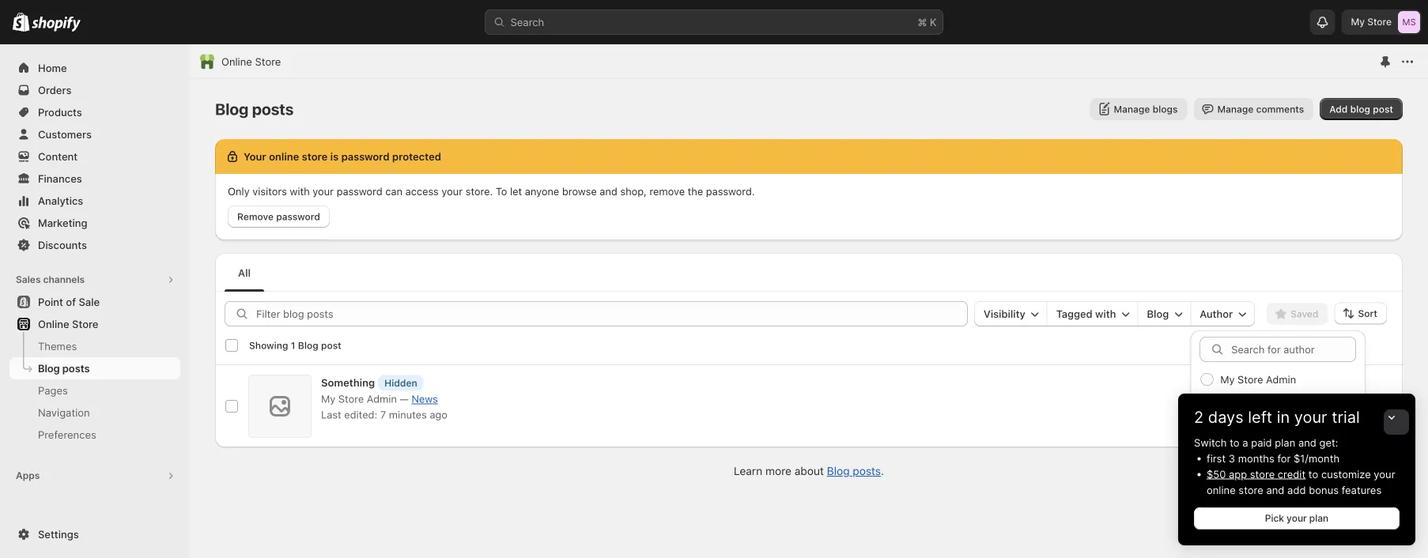 Task type: locate. For each thing, give the bounding box(es) containing it.
1 vertical spatial online store link
[[9, 313, 180, 335]]

a
[[1243, 437, 1248, 449]]

and up $1/month
[[1298, 437, 1317, 449]]

point of sale button
[[0, 291, 190, 313]]

pick your plan link
[[1194, 508, 1400, 530]]

point of sale
[[38, 296, 100, 308]]

and inside to customize your online store and add bonus features
[[1266, 484, 1285, 496]]

your
[[1294, 408, 1327, 427], [1374, 468, 1395, 480], [1287, 513, 1307, 524]]

online store down point of sale
[[38, 318, 98, 330]]

your inside dropdown button
[[1294, 408, 1327, 427]]

blog posts
[[38, 362, 90, 374]]

online store link
[[221, 54, 281, 70], [9, 313, 180, 335]]

plan
[[1275, 437, 1296, 449], [1309, 513, 1329, 524]]

customers link
[[9, 123, 180, 146]]

analytics link
[[9, 190, 180, 212]]

0 vertical spatial your
[[1294, 408, 1327, 427]]

store
[[1368, 16, 1392, 28], [255, 55, 281, 68], [72, 318, 98, 330]]

0 horizontal spatial online store link
[[9, 313, 180, 335]]

1 vertical spatial store
[[1239, 484, 1264, 496]]

and
[[1298, 437, 1317, 449], [1266, 484, 1285, 496]]

online store link right online store image
[[221, 54, 281, 70]]

0 horizontal spatial and
[[1266, 484, 1285, 496]]

0 vertical spatial and
[[1298, 437, 1317, 449]]

finances link
[[9, 168, 180, 190]]

home
[[38, 62, 67, 74]]

pages
[[38, 384, 68, 397]]

0 vertical spatial online store link
[[221, 54, 281, 70]]

and left add
[[1266, 484, 1285, 496]]

online store link down sale
[[9, 313, 180, 335]]

store right online store image
[[255, 55, 281, 68]]

apps button
[[9, 465, 180, 487]]

to inside to customize your online store and add bonus features
[[1309, 468, 1319, 480]]

3
[[1229, 452, 1235, 465]]

first 3 months for $1/month
[[1207, 452, 1340, 465]]

discounts link
[[9, 234, 180, 256]]

2 vertical spatial your
[[1287, 513, 1307, 524]]

online right online store image
[[221, 55, 252, 68]]

settings
[[38, 528, 79, 541]]

shopify image
[[32, 16, 81, 32]]

online down the point
[[38, 318, 69, 330]]

preferences
[[38, 429, 96, 441]]

for
[[1278, 452, 1291, 465]]

0 horizontal spatial store
[[72, 318, 98, 330]]

2 horizontal spatial store
[[1368, 16, 1392, 28]]

0 vertical spatial store
[[1250, 468, 1275, 480]]

0 horizontal spatial plan
[[1275, 437, 1296, 449]]

online store right online store image
[[221, 55, 281, 68]]

1 vertical spatial online
[[38, 318, 69, 330]]

0 vertical spatial online
[[221, 55, 252, 68]]

2 vertical spatial store
[[72, 318, 98, 330]]

store down months
[[1250, 468, 1275, 480]]

to down $1/month
[[1309, 468, 1319, 480]]

plan down bonus
[[1309, 513, 1329, 524]]

1 vertical spatial and
[[1266, 484, 1285, 496]]

to left a
[[1230, 437, 1240, 449]]

1 horizontal spatial online
[[221, 55, 252, 68]]

months
[[1238, 452, 1275, 465]]

⌘
[[918, 16, 927, 28]]

add
[[1288, 484, 1306, 496]]

$50 app store credit link
[[1207, 468, 1306, 480]]

online
[[221, 55, 252, 68], [38, 318, 69, 330]]

channels
[[43, 274, 85, 285]]

0 vertical spatial online store
[[221, 55, 281, 68]]

0 vertical spatial store
[[1368, 16, 1392, 28]]

and for store
[[1266, 484, 1285, 496]]

store down sale
[[72, 318, 98, 330]]

store
[[1250, 468, 1275, 480], [1239, 484, 1264, 496]]

1 horizontal spatial and
[[1298, 437, 1317, 449]]

my store image
[[1398, 11, 1420, 33]]

1 horizontal spatial to
[[1309, 468, 1319, 480]]

pick
[[1265, 513, 1284, 524]]

0 horizontal spatial to
[[1230, 437, 1240, 449]]

your up features
[[1374, 468, 1395, 480]]

store right my at top right
[[1368, 16, 1392, 28]]

content
[[38, 150, 78, 163]]

to
[[1230, 437, 1240, 449], [1309, 468, 1319, 480]]

1 horizontal spatial online store
[[221, 55, 281, 68]]

app
[[1229, 468, 1247, 480]]

0 vertical spatial to
[[1230, 437, 1240, 449]]

products
[[38, 106, 82, 118]]

2
[[1194, 408, 1204, 427]]

0 horizontal spatial online store
[[38, 318, 98, 330]]

your right in
[[1294, 408, 1327, 427]]

1 vertical spatial your
[[1374, 468, 1395, 480]]

navigation
[[38, 406, 90, 419]]

1 vertical spatial store
[[255, 55, 281, 68]]

1 vertical spatial plan
[[1309, 513, 1329, 524]]

2 days left in your trial
[[1194, 408, 1360, 427]]

online
[[1207, 484, 1236, 496]]

plan up for
[[1275, 437, 1296, 449]]

blog posts link
[[9, 357, 180, 380]]

1 horizontal spatial plan
[[1309, 513, 1329, 524]]

analytics
[[38, 195, 83, 207]]

your right pick
[[1287, 513, 1307, 524]]

sales channels
[[16, 274, 85, 285]]

store down the $50 app store credit
[[1239, 484, 1264, 496]]

point
[[38, 296, 63, 308]]

switch
[[1194, 437, 1227, 449]]

search
[[510, 16, 544, 28]]

plan inside pick your plan link
[[1309, 513, 1329, 524]]

online store
[[221, 55, 281, 68], [38, 318, 98, 330]]

pages link
[[9, 380, 180, 402]]

1 vertical spatial to
[[1309, 468, 1319, 480]]

0 horizontal spatial online
[[38, 318, 69, 330]]



Task type: describe. For each thing, give the bounding box(es) containing it.
of
[[66, 296, 76, 308]]

$1/month
[[1294, 452, 1340, 465]]

pick your plan
[[1265, 513, 1329, 524]]

paid
[[1251, 437, 1272, 449]]

2 days left in your trial element
[[1178, 435, 1416, 546]]

sales channels button
[[9, 269, 180, 291]]

1 horizontal spatial online store link
[[221, 54, 281, 70]]

preferences link
[[9, 424, 180, 446]]

left
[[1248, 408, 1273, 427]]

trial
[[1332, 408, 1360, 427]]

shopify image
[[13, 12, 29, 31]]

store inside to customize your online store and add bonus features
[[1239, 484, 1264, 496]]

⌘ k
[[918, 16, 937, 28]]

credit
[[1278, 468, 1306, 480]]

and for plan
[[1298, 437, 1317, 449]]

your inside to customize your online store and add bonus features
[[1374, 468, 1395, 480]]

posts
[[62, 362, 90, 374]]

days
[[1208, 408, 1244, 427]]

bonus
[[1309, 484, 1339, 496]]

orders
[[38, 84, 72, 96]]

themes
[[38, 340, 77, 352]]

in
[[1277, 408, 1290, 427]]

1 horizontal spatial store
[[255, 55, 281, 68]]

customers
[[38, 128, 92, 140]]

k
[[930, 16, 937, 28]]

marketing
[[38, 217, 87, 229]]

features
[[1342, 484, 1382, 496]]

products link
[[9, 101, 180, 123]]

marketing link
[[9, 212, 180, 234]]

home link
[[9, 57, 180, 79]]

sales
[[16, 274, 41, 285]]

first
[[1207, 452, 1226, 465]]

$50
[[1207, 468, 1226, 480]]

orders link
[[9, 79, 180, 101]]

sale
[[79, 296, 100, 308]]

switch to a paid plan and get:
[[1194, 437, 1338, 449]]

my store
[[1351, 16, 1392, 28]]

to customize your online store and add bonus features
[[1207, 468, 1395, 496]]

customize
[[1321, 468, 1371, 480]]

content link
[[9, 146, 180, 168]]

$50 app store credit
[[1207, 468, 1306, 480]]

0 vertical spatial plan
[[1275, 437, 1296, 449]]

2 days left in your trial button
[[1178, 394, 1416, 427]]

1 vertical spatial online store
[[38, 318, 98, 330]]

navigation link
[[9, 402, 180, 424]]

apps
[[16, 470, 40, 482]]

get:
[[1320, 437, 1338, 449]]

themes link
[[9, 335, 180, 357]]

my
[[1351, 16, 1365, 28]]

point of sale link
[[9, 291, 180, 313]]

settings link
[[9, 524, 180, 546]]

blog
[[38, 362, 60, 374]]

online store image
[[199, 54, 215, 70]]

finances
[[38, 172, 82, 185]]

discounts
[[38, 239, 87, 251]]



Task type: vqa. For each thing, say whether or not it's contained in the screenshot.
Inventory
no



